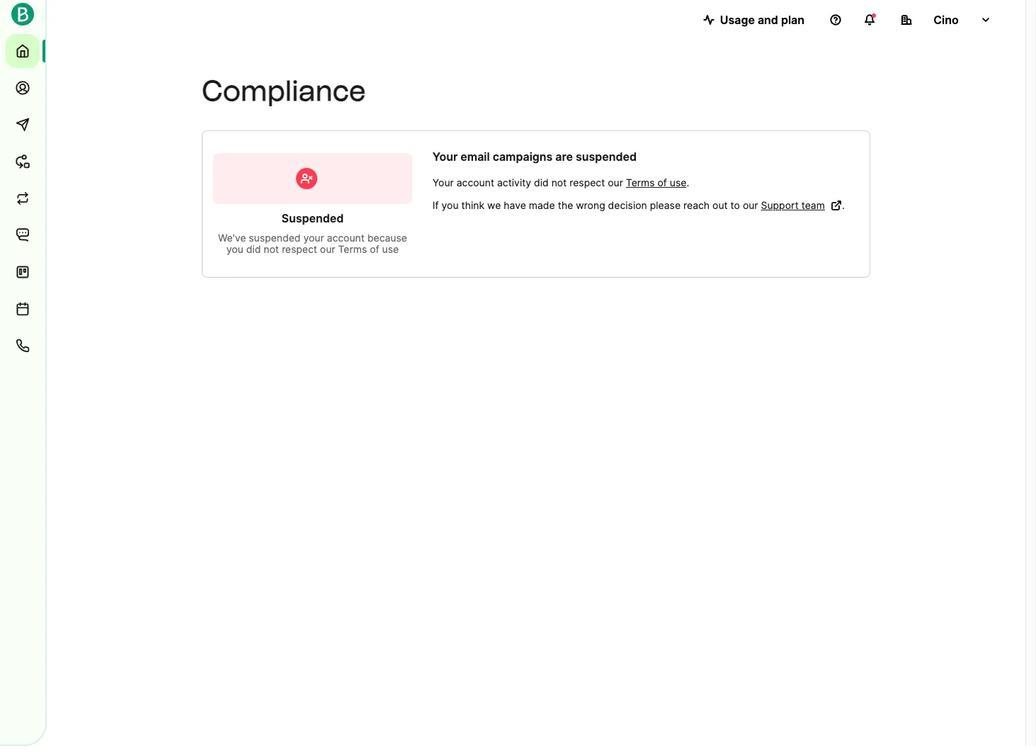 Task type: vqa. For each thing, say whether or not it's contained in the screenshot.
save button
no



Task type: describe. For each thing, give the bounding box(es) containing it.
0 vertical spatial .
[[687, 176, 690, 188]]

our inside suspended we've suspended your account because you did not respect our terms of use
[[320, 243, 336, 255]]

0 vertical spatial you
[[442, 199, 459, 211]]

1 horizontal spatial suspended
[[576, 149, 637, 164]]

not inside suspended we've suspended your account because you did not respect our terms of use
[[264, 243, 279, 255]]

are
[[556, 149, 573, 164]]

if you think we have made the wrong decision please reach out to our
[[433, 199, 761, 211]]

campaigns
[[493, 149, 553, 164]]

your email campaigns are suspended
[[433, 149, 637, 164]]

usage and plan
[[720, 13, 805, 27]]

compliance
[[202, 74, 366, 108]]

1 horizontal spatial account
[[457, 176, 495, 188]]

you inside suspended we've suspended your account because you did not respect our terms of use
[[227, 243, 244, 255]]

reach
[[684, 199, 710, 211]]

support team link
[[761, 196, 842, 213]]

we've
[[218, 232, 246, 244]]

1 horizontal spatial of
[[658, 176, 667, 188]]

account inside suspended we've suspended your account because you did not respect our terms of use
[[327, 232, 365, 244]]

have
[[504, 199, 526, 211]]

1 horizontal spatial terms
[[626, 176, 655, 188]]

support team
[[761, 199, 825, 211]]

0 vertical spatial use
[[670, 176, 687, 188]]

if
[[433, 199, 439, 211]]

respect inside suspended we've suspended your account because you did not respect our terms of use
[[282, 243, 317, 255]]

1 horizontal spatial our
[[608, 176, 623, 188]]

cino button
[[890, 6, 1003, 34]]

suspended
[[282, 211, 344, 225]]

your for your email campaigns are suspended
[[433, 149, 458, 164]]

your for your account activity did not respect our terms of use .
[[433, 176, 454, 188]]

made
[[529, 199, 555, 211]]



Task type: locate. For each thing, give the bounding box(es) containing it.
1 vertical spatial respect
[[282, 243, 317, 255]]

1 vertical spatial did
[[246, 243, 261, 255]]

account up think
[[457, 176, 495, 188]]

0 horizontal spatial .
[[687, 176, 690, 188]]

to
[[731, 199, 740, 211]]

our
[[608, 176, 623, 188], [743, 199, 759, 211], [320, 243, 336, 255]]

because
[[368, 232, 407, 244]]

not
[[552, 176, 567, 188], [264, 243, 279, 255]]

0 vertical spatial account
[[457, 176, 495, 188]]

. right team
[[842, 199, 845, 211]]

respect up wrong
[[570, 176, 605, 188]]

1 horizontal spatial not
[[552, 176, 567, 188]]

use inside suspended we've suspended your account because you did not respect our terms of use
[[382, 243, 399, 255]]

use
[[670, 176, 687, 188], [382, 243, 399, 255]]

your left email
[[433, 149, 458, 164]]

you
[[442, 199, 459, 211], [227, 243, 244, 255]]

1 horizontal spatial did
[[534, 176, 549, 188]]

2 your from the top
[[433, 176, 454, 188]]

0 horizontal spatial of
[[370, 243, 379, 255]]

and
[[758, 13, 779, 27]]

0 vertical spatial did
[[534, 176, 549, 188]]

terms
[[626, 176, 655, 188], [338, 243, 367, 255]]

1 vertical spatial terms
[[338, 243, 367, 255]]

1 vertical spatial of
[[370, 243, 379, 255]]

of inside suspended we've suspended your account because you did not respect our terms of use
[[370, 243, 379, 255]]

0 vertical spatial not
[[552, 176, 567, 188]]

1 horizontal spatial you
[[442, 199, 459, 211]]

the
[[558, 199, 573, 211]]

of right your
[[370, 243, 379, 255]]

0 horizontal spatial respect
[[282, 243, 317, 255]]

terms up the decision
[[626, 176, 655, 188]]

did right we've
[[246, 243, 261, 255]]

our down suspended
[[320, 243, 336, 255]]

0 horizontal spatial not
[[264, 243, 279, 255]]

usage and plan button
[[692, 6, 816, 34]]

1 vertical spatial our
[[743, 199, 759, 211]]

suspended inside suspended we've suspended your account because you did not respect our terms of use
[[249, 232, 301, 244]]

did
[[534, 176, 549, 188], [246, 243, 261, 255]]

1 vertical spatial you
[[227, 243, 244, 255]]

1 your from the top
[[433, 149, 458, 164]]

did inside suspended we've suspended your account because you did not respect our terms of use
[[246, 243, 261, 255]]

2 vertical spatial our
[[320, 243, 336, 255]]

suspended left your
[[249, 232, 301, 244]]

2 horizontal spatial our
[[743, 199, 759, 211]]

.
[[687, 176, 690, 188], [842, 199, 845, 211]]

1 horizontal spatial respect
[[570, 176, 605, 188]]

. up reach
[[687, 176, 690, 188]]

not up the
[[552, 176, 567, 188]]

out
[[713, 199, 728, 211]]

cino
[[934, 13, 959, 27]]

your account activity did not respect our terms of use .
[[433, 176, 690, 188]]

1 vertical spatial .
[[842, 199, 845, 211]]

of up please
[[658, 176, 667, 188]]

your
[[304, 232, 324, 244]]

your up the if
[[433, 176, 454, 188]]

1 vertical spatial your
[[433, 176, 454, 188]]

0 vertical spatial terms
[[626, 176, 655, 188]]

1 horizontal spatial .
[[842, 199, 845, 211]]

email
[[461, 149, 490, 164]]

1 vertical spatial suspended
[[249, 232, 301, 244]]

we
[[488, 199, 501, 211]]

0 horizontal spatial you
[[227, 243, 244, 255]]

support
[[761, 199, 799, 211]]

wrong
[[576, 199, 606, 211]]

0 vertical spatial respect
[[570, 176, 605, 188]]

team
[[802, 199, 825, 211]]

0 vertical spatial of
[[658, 176, 667, 188]]

account right your
[[327, 232, 365, 244]]

please
[[650, 199, 681, 211]]

suspended right are
[[576, 149, 637, 164]]

0 horizontal spatial terms
[[338, 243, 367, 255]]

activity
[[497, 176, 531, 188]]

0 vertical spatial our
[[608, 176, 623, 188]]

our right to
[[743, 199, 759, 211]]

plan
[[781, 13, 805, 27]]

suspended
[[576, 149, 637, 164], [249, 232, 301, 244]]

1 vertical spatial use
[[382, 243, 399, 255]]

usage
[[720, 13, 755, 27]]

terms left because
[[338, 243, 367, 255]]

terms of use link
[[626, 174, 687, 191]]

0 horizontal spatial suspended
[[249, 232, 301, 244]]

did up made
[[534, 176, 549, 188]]

not right we've
[[264, 243, 279, 255]]

our up the decision
[[608, 176, 623, 188]]

your
[[433, 149, 458, 164], [433, 176, 454, 188]]

respect down suspended
[[282, 243, 317, 255]]

of
[[658, 176, 667, 188], [370, 243, 379, 255]]

suspended we've suspended your account because you did not respect our terms of use
[[218, 211, 407, 255]]

0 horizontal spatial account
[[327, 232, 365, 244]]

0 horizontal spatial our
[[320, 243, 336, 255]]

1 vertical spatial account
[[327, 232, 365, 244]]

1 vertical spatial not
[[264, 243, 279, 255]]

0 vertical spatial suspended
[[576, 149, 637, 164]]

think
[[462, 199, 485, 211]]

terms inside suspended we've suspended your account because you did not respect our terms of use
[[338, 243, 367, 255]]

account
[[457, 176, 495, 188], [327, 232, 365, 244]]

0 horizontal spatial use
[[382, 243, 399, 255]]

decision
[[608, 199, 647, 211]]

0 horizontal spatial did
[[246, 243, 261, 255]]

0 vertical spatial your
[[433, 149, 458, 164]]

1 horizontal spatial use
[[670, 176, 687, 188]]

respect
[[570, 176, 605, 188], [282, 243, 317, 255]]



